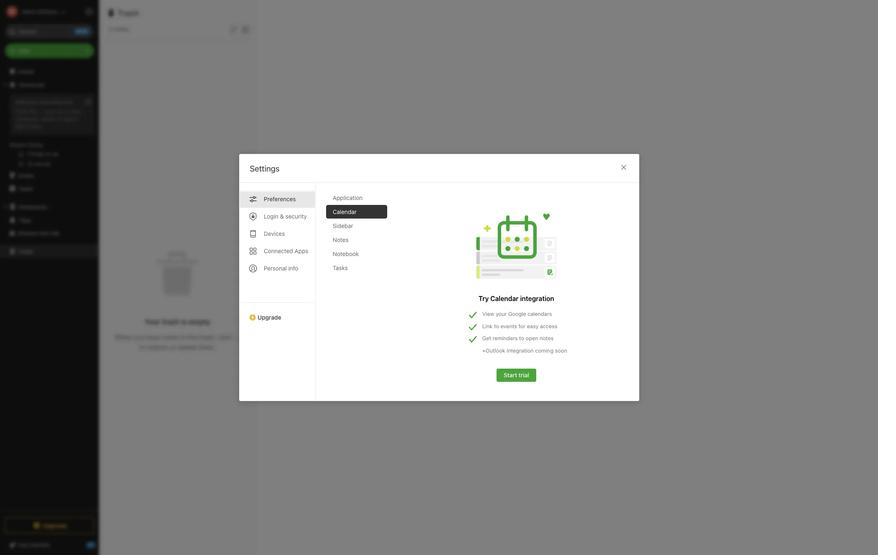 Task type: locate. For each thing, give the bounding box(es) containing it.
tasks down the notebook on the top left of page
[[333, 265, 348, 272]]

0 vertical spatial tasks
[[18, 185, 33, 192]]

1 horizontal spatial or
[[170, 344, 176, 351]]

calendar inside tab
[[333, 209, 357, 216]]

to
[[73, 116, 78, 122], [494, 323, 499, 330], [519, 335, 524, 342], [140, 344, 146, 351]]

trial
[[519, 372, 529, 379]]

0 vertical spatial the
[[29, 108, 37, 115]]

on
[[57, 108, 63, 115]]

notebook
[[333, 251, 359, 258]]

to down note,
[[73, 116, 78, 122]]

tree containing home
[[0, 65, 99, 510]]

your up click the ...
[[27, 99, 38, 105]]

notes up tasks button
[[18, 172, 34, 179]]

tasks inside tab
[[333, 265, 348, 272]]

delete
[[178, 344, 197, 351]]

0 horizontal spatial upgrade button
[[5, 518, 94, 534]]

stack
[[41, 116, 55, 122]]

1 vertical spatial calendar
[[490, 295, 519, 303]]

a
[[65, 108, 68, 115]]

info
[[288, 265, 298, 272]]

application
[[333, 195, 363, 202]]

0 horizontal spatial tab list
[[239, 183, 316, 401]]

home link
[[0, 65, 99, 78]]

to down you
[[140, 344, 146, 351]]

calendars
[[528, 311, 552, 318]]

notes left the in
[[162, 334, 179, 341]]

notebook,
[[15, 116, 40, 122]]

0 vertical spatial upgrade button
[[239, 303, 315, 325]]

to right link
[[494, 323, 499, 330]]

0 horizontal spatial notes
[[114, 26, 129, 33]]

integration down get reminders to open notes
[[507, 348, 534, 354]]

0 horizontal spatial your
[[27, 99, 38, 105]]

with
[[39, 230, 50, 237]]

tasks up notebooks
[[18, 185, 33, 192]]

1 horizontal spatial tasks
[[333, 265, 348, 272]]

trash up "0 notes"
[[118, 8, 139, 18]]

get reminders to open notes
[[482, 335, 554, 342]]

when
[[115, 334, 132, 341]]

connected
[[264, 248, 293, 255]]

group
[[0, 91, 99, 172]]

group containing add your first shortcut
[[0, 91, 99, 172]]

2 vertical spatial notes
[[333, 237, 348, 244]]

0 horizontal spatial trash
[[18, 248, 33, 255]]

1 vertical spatial upgrade
[[43, 523, 67, 530]]

0 notes
[[109, 26, 129, 33]]

1 horizontal spatial tab list
[[326, 191, 394, 401]]

1 horizontal spatial the
[[188, 334, 197, 341]]

soon
[[555, 348, 567, 354]]

icon
[[45, 108, 56, 115]]

trash down shared
[[18, 248, 33, 255]]

1 horizontal spatial upgrade button
[[239, 303, 315, 325]]

0 horizontal spatial calendar
[[333, 209, 357, 216]]

notes inside tab
[[333, 237, 348, 244]]

shortcut
[[51, 99, 73, 105]]

tasks button
[[0, 182, 99, 195]]

&
[[280, 213, 284, 220]]

empty
[[189, 318, 210, 326]]

notes down sidebar
[[333, 237, 348, 244]]

the
[[29, 108, 37, 115], [188, 334, 197, 341]]

access
[[540, 323, 557, 330]]

view
[[482, 311, 494, 318]]

1 vertical spatial the
[[188, 334, 197, 341]]

1 horizontal spatial notes
[[162, 334, 179, 341]]

for
[[519, 323, 526, 330]]

tab list containing preferences
[[239, 183, 316, 401]]

your
[[27, 99, 38, 105], [496, 311, 507, 318]]

note,
[[69, 108, 82, 115]]

calendar up view your google calendars
[[490, 295, 519, 303]]

close image
[[619, 163, 629, 173]]

connected apps
[[264, 248, 308, 255]]

add
[[15, 123, 24, 130]]

apps
[[295, 248, 308, 255]]

group inside tree
[[0, 91, 99, 172]]

or down on
[[56, 116, 62, 122]]

the left ... at the top
[[29, 108, 37, 115]]

notes
[[114, 26, 129, 33], [162, 334, 179, 341], [540, 335, 554, 342]]

None search field
[[11, 24, 88, 39]]

or left delete
[[170, 344, 176, 351]]

notes right 0
[[114, 26, 129, 33]]

notes right recent
[[28, 142, 43, 148]]

0 vertical spatial upgrade
[[258, 314, 281, 321]]

0 horizontal spatial upgrade
[[43, 523, 67, 530]]

trash link
[[0, 245, 99, 258]]

or
[[56, 116, 62, 122], [170, 344, 176, 351]]

in
[[181, 334, 186, 341]]

notebook tab
[[326, 247, 387, 261]]

calendar
[[333, 209, 357, 216], [490, 295, 519, 303]]

personal info
[[264, 265, 298, 272]]

the right the in
[[188, 334, 197, 341]]

1 horizontal spatial upgrade
[[258, 314, 281, 321]]

0 vertical spatial your
[[27, 99, 38, 105]]

login
[[264, 213, 278, 220]]

+outlook integration coming soon
[[482, 348, 567, 354]]

1 vertical spatial your
[[496, 311, 507, 318]]

personal
[[264, 265, 287, 272]]

your for first
[[27, 99, 38, 105]]

trash
[[118, 8, 139, 18], [18, 248, 33, 255]]

upgrade button
[[239, 303, 315, 325], [5, 518, 94, 534]]

notes down access on the bottom
[[540, 335, 554, 342]]

+outlook
[[482, 348, 505, 354]]

1 vertical spatial tasks
[[333, 265, 348, 272]]

tab list
[[239, 183, 316, 401], [326, 191, 394, 401]]

0 horizontal spatial or
[[56, 116, 62, 122]]

your inside tree
[[27, 99, 38, 105]]

1 vertical spatial or
[[170, 344, 176, 351]]

1 horizontal spatial your
[[496, 311, 507, 318]]

tree
[[0, 65, 99, 510]]

0 vertical spatial or
[[56, 116, 62, 122]]

notes link
[[0, 169, 99, 182]]

1 horizontal spatial calendar
[[490, 295, 519, 303]]

upgrade
[[258, 314, 281, 321], [43, 523, 67, 530]]

0 vertical spatial calendar
[[333, 209, 357, 216]]

coming
[[535, 348, 554, 354]]

have
[[146, 334, 160, 341]]

try
[[479, 295, 489, 303]]

1 horizontal spatial trash
[[118, 8, 139, 18]]

you
[[134, 334, 145, 341]]

add your first shortcut
[[15, 99, 73, 105]]

tasks
[[18, 185, 33, 192], [333, 265, 348, 272]]

your right view
[[496, 311, 507, 318]]

shortcuts button
[[0, 78, 99, 91]]

1 vertical spatial trash
[[18, 248, 33, 255]]

integration
[[520, 295, 554, 303], [507, 348, 534, 354]]

integration up calendars
[[520, 295, 554, 303]]

0 horizontal spatial tasks
[[18, 185, 33, 192]]

calendar up sidebar
[[333, 209, 357, 216]]

to inside when you have notes in the trash, click '...' to restore or delete them.
[[140, 344, 146, 351]]

notes
[[28, 142, 43, 148], [18, 172, 34, 179], [333, 237, 348, 244]]

0 vertical spatial trash
[[118, 8, 139, 18]]

devices
[[264, 230, 285, 237]]



Task type: vqa. For each thing, say whether or not it's contained in the screenshot.
Nov
no



Task type: describe. For each thing, give the bounding box(es) containing it.
notes tab
[[326, 233, 387, 247]]

shared with me link
[[0, 227, 99, 240]]

tasks inside button
[[18, 185, 33, 192]]

new
[[18, 47, 30, 54]]

start
[[504, 372, 517, 379]]

easy
[[527, 323, 539, 330]]

2 horizontal spatial notes
[[540, 335, 554, 342]]

home
[[18, 68, 34, 75]]

restore
[[147, 344, 168, 351]]

tab list containing application
[[326, 191, 394, 401]]

recent
[[9, 142, 27, 148]]

note window - empty element
[[256, 0, 878, 556]]

notebooks
[[19, 203, 48, 210]]

click
[[218, 334, 231, 341]]

when you have notes in the trash, click '...' to restore or delete them.
[[115, 334, 241, 351]]

shared
[[18, 230, 37, 237]]

the inside when you have notes in the trash, click '...' to restore or delete them.
[[188, 334, 197, 341]]

view your google calendars
[[482, 311, 552, 318]]

start trial button
[[497, 369, 536, 382]]

link to events for easy access
[[482, 323, 557, 330]]

events
[[501, 323, 517, 330]]

to left open
[[519, 335, 524, 342]]

settings image
[[84, 7, 94, 17]]

tasks tab
[[326, 261, 387, 275]]

0 horizontal spatial the
[[29, 108, 37, 115]]

start trial
[[504, 372, 529, 379]]

1 vertical spatial upgrade button
[[5, 518, 94, 534]]

trash
[[162, 318, 180, 326]]

to inside the icon on a note, notebook, stack or tag to add it here.
[[73, 116, 78, 122]]

trash inside note list element
[[118, 8, 139, 18]]

recent notes
[[9, 142, 43, 148]]

1 vertical spatial notes
[[18, 172, 34, 179]]

sidebar
[[333, 223, 353, 230]]

shortcuts
[[19, 81, 45, 88]]

reminders
[[493, 335, 518, 342]]

calendar tab
[[326, 205, 387, 219]]

icon on a note, notebook, stack or tag to add it here.
[[15, 108, 82, 130]]

trash,
[[199, 334, 216, 341]]

0 vertical spatial notes
[[28, 142, 43, 148]]

here.
[[30, 123, 43, 130]]

Search text field
[[11, 24, 88, 39]]

your trash is empty
[[145, 318, 210, 326]]

new button
[[5, 43, 94, 58]]

preferences
[[264, 196, 296, 203]]

login & security
[[264, 213, 307, 220]]

google
[[508, 311, 526, 318]]

your for google
[[496, 311, 507, 318]]

trash inside trash "link"
[[18, 248, 33, 255]]

link
[[482, 323, 493, 330]]

me
[[51, 230, 60, 237]]

open
[[526, 335, 538, 342]]

click
[[15, 108, 27, 115]]

click the ...
[[15, 108, 44, 115]]

is
[[181, 318, 187, 326]]

tags button
[[0, 214, 99, 227]]

it
[[26, 123, 29, 130]]

notebooks link
[[0, 200, 99, 214]]

or inside when you have notes in the trash, click '...' to restore or delete them.
[[170, 344, 176, 351]]

first
[[39, 99, 50, 105]]

tags
[[19, 217, 31, 224]]

settings
[[250, 164, 280, 173]]

expand notebooks image
[[2, 204, 9, 210]]

try calendar integration
[[479, 295, 554, 303]]

'...'
[[233, 334, 241, 341]]

shared with me
[[18, 230, 60, 237]]

them.
[[198, 344, 216, 351]]

1 vertical spatial integration
[[507, 348, 534, 354]]

...
[[38, 108, 44, 115]]

your
[[145, 318, 160, 326]]

add
[[15, 99, 25, 105]]

notes inside when you have notes in the trash, click '...' to restore or delete them.
[[162, 334, 179, 341]]

note list element
[[99, 0, 256, 556]]

0
[[109, 26, 113, 33]]

or inside the icon on a note, notebook, stack or tag to add it here.
[[56, 116, 62, 122]]

0 vertical spatial integration
[[520, 295, 554, 303]]

security
[[285, 213, 307, 220]]

tag
[[63, 116, 71, 122]]

sidebar tab
[[326, 219, 387, 233]]

application tab
[[326, 191, 387, 205]]

get
[[482, 335, 491, 342]]



